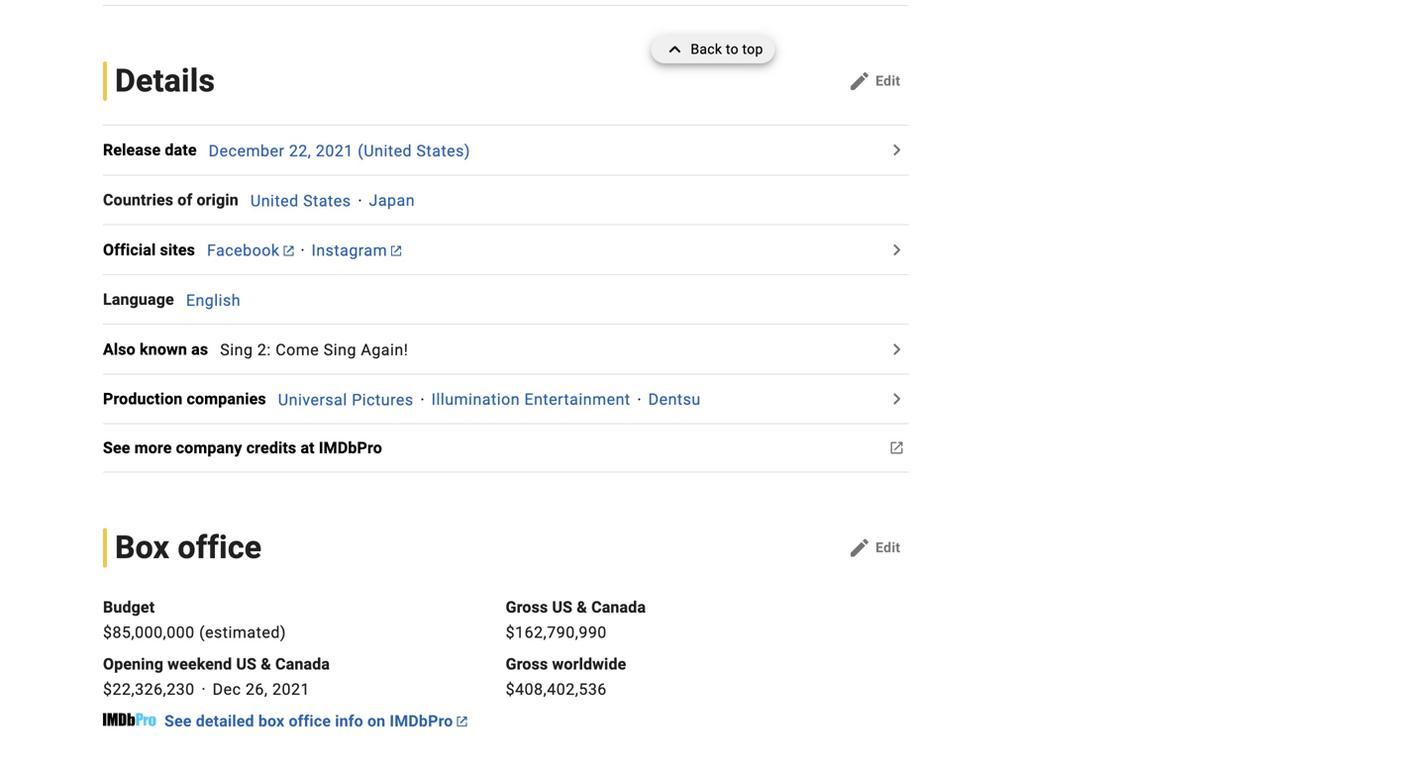 Task type: locate. For each thing, give the bounding box(es) containing it.
0 vertical spatial see more image
[[885, 138, 909, 162]]

1 horizontal spatial imdbpro
[[390, 712, 453, 731]]

see more company credits at imdbpro button
[[103, 437, 394, 460]]

0 vertical spatial see
[[103, 439, 130, 458]]

launch inline image for see detailed box office info on imdbpro
[[457, 717, 467, 727]]

see
[[103, 439, 130, 458], [164, 712, 192, 731]]

1 horizontal spatial sing
[[324, 341, 356, 359]]

release date button
[[103, 138, 209, 162]]

dentsu
[[648, 390, 701, 409]]

0 vertical spatial 2021
[[316, 141, 353, 160]]

edit
[[876, 73, 901, 89], [876, 540, 901, 556]]

1 horizontal spatial launch inline image
[[457, 717, 467, 727]]

edit button
[[840, 65, 909, 97], [840, 533, 909, 564]]

office
[[178, 530, 262, 567], [289, 712, 331, 731]]

back to top
[[691, 41, 763, 57]]

1 vertical spatial canada
[[275, 655, 330, 674]]

0 vertical spatial see more image
[[885, 387, 909, 411]]

edit image for box office
[[848, 537, 872, 560]]

us up 26,
[[236, 655, 257, 674]]

1 gross from the top
[[506, 598, 548, 617]]

gross up $408,402,536
[[506, 655, 548, 674]]

us inside 'gross us & canada $162,790,990'
[[552, 598, 573, 617]]

2 edit button from the top
[[840, 533, 909, 564]]

0 vertical spatial us
[[552, 598, 573, 617]]

pictures
[[352, 390, 414, 409]]

1 vertical spatial edit
[[876, 540, 901, 556]]

1 vertical spatial &
[[261, 655, 271, 674]]

official sites button
[[103, 238, 207, 262]]

illumination entertainment button
[[431, 390, 631, 409]]

states
[[303, 191, 351, 210]]

launch inline image inside the facebook button
[[284, 246, 294, 256]]

imdbpro
[[319, 439, 382, 458], [390, 712, 453, 731]]

1 horizontal spatial see
[[164, 712, 192, 731]]

2 sing from the left
[[324, 341, 356, 359]]

1 vertical spatial see more image
[[885, 238, 909, 262]]

0 horizontal spatial us
[[236, 655, 257, 674]]

opening weekend us & canada
[[103, 655, 330, 674]]

see more image
[[885, 138, 909, 162], [885, 238, 909, 262], [885, 338, 909, 361]]

0 horizontal spatial canada
[[275, 655, 330, 674]]

1 see more image from the top
[[885, 138, 909, 162]]

0 vertical spatial gross
[[506, 598, 548, 617]]

dec 26, 2021
[[213, 680, 310, 699]]

1 sing from the left
[[220, 341, 253, 359]]

1 edit image from the top
[[848, 69, 872, 93]]

1 vertical spatial see
[[164, 712, 192, 731]]

2021 right 26,
[[272, 680, 310, 699]]

edit button for details
[[840, 65, 909, 97]]

instagram
[[311, 241, 387, 260]]

countries of origin
[[103, 191, 239, 209]]

united
[[250, 191, 299, 210]]

2 edit image from the top
[[848, 537, 872, 560]]

2:
[[257, 341, 271, 359]]

us up $162,790,990
[[552, 598, 573, 617]]

2 vertical spatial see more image
[[885, 338, 909, 361]]

launch inline image right facebook
[[284, 246, 294, 256]]

0 vertical spatial &
[[577, 598, 587, 617]]

united states
[[250, 191, 351, 210]]

1 horizontal spatial &
[[577, 598, 587, 617]]

22,
[[289, 141, 311, 160]]

date
[[165, 141, 197, 160]]

1 horizontal spatial canada
[[591, 598, 646, 617]]

see for see more company credits at imdbpro
[[103, 439, 130, 458]]

0 vertical spatial imdbpro
[[319, 439, 382, 458]]

2021 for 26,
[[272, 680, 310, 699]]

2021 for 22,
[[316, 141, 353, 160]]

english button
[[186, 291, 241, 310]]

sing left 2:
[[220, 341, 253, 359]]

0 horizontal spatial &
[[261, 655, 271, 674]]

december
[[209, 141, 285, 160]]

english
[[186, 291, 241, 310]]

canada up worldwide at left
[[591, 598, 646, 617]]

0 horizontal spatial imdbpro
[[319, 439, 382, 458]]

box office
[[115, 530, 262, 567]]

edit image
[[848, 69, 872, 93], [848, 537, 872, 560]]

1 horizontal spatial office
[[289, 712, 331, 731]]

&
[[577, 598, 587, 617], [261, 655, 271, 674]]

sing
[[220, 341, 253, 359], [324, 341, 356, 359]]

0 vertical spatial canada
[[591, 598, 646, 617]]

launch inline image inside the see detailed box office info on imdbpro button
[[457, 717, 467, 727]]

also
[[103, 340, 136, 359]]

see left more
[[103, 439, 130, 458]]

production companies
[[103, 390, 266, 409]]

1 vertical spatial gross
[[506, 655, 548, 674]]

& up $162,790,990
[[577, 598, 587, 617]]

2 see more image from the top
[[885, 238, 909, 262]]

gross for gross us & canada $162,790,990
[[506, 598, 548, 617]]

worldwide
[[552, 655, 626, 674]]

canada
[[591, 598, 646, 617], [275, 655, 330, 674]]

0 vertical spatial edit image
[[848, 69, 872, 93]]

0 horizontal spatial office
[[178, 530, 262, 567]]

launch inline image
[[284, 246, 294, 256], [457, 717, 467, 727]]

0 horizontal spatial 2021
[[272, 680, 310, 699]]

gross
[[506, 598, 548, 617], [506, 655, 548, 674]]

0 vertical spatial edit
[[876, 73, 901, 89]]

united states button
[[250, 191, 351, 210]]

1 vertical spatial office
[[289, 712, 331, 731]]

sing right come at left top
[[324, 341, 356, 359]]

see inside button
[[103, 439, 130, 458]]

gross inside gross worldwide $408,402,536
[[506, 655, 548, 674]]

& up dec 26, 2021
[[261, 655, 271, 674]]

1 horizontal spatial 2021
[[316, 141, 353, 160]]

1 vertical spatial launch inline image
[[457, 717, 467, 727]]

0 horizontal spatial sing
[[220, 341, 253, 359]]

facebook
[[207, 241, 280, 260]]

imdbpro right on
[[390, 712, 453, 731]]

1 vertical spatial edit button
[[840, 533, 909, 564]]

see down $22,326,230
[[164, 712, 192, 731]]

budget
[[103, 598, 155, 617]]

1 vertical spatial imdbpro
[[390, 712, 453, 731]]

launch inline image right on
[[457, 717, 467, 727]]

come
[[276, 341, 319, 359]]

gross us & canada $162,790,990
[[506, 598, 646, 642]]

launch inline image
[[391, 246, 401, 256]]

see more company credits at imdbpro
[[103, 439, 382, 458]]

1 edit from the top
[[876, 73, 901, 89]]

1 vertical spatial 2021
[[272, 680, 310, 699]]

2021
[[316, 141, 353, 160], [272, 680, 310, 699]]

1 horizontal spatial us
[[552, 598, 573, 617]]

see more image for release date
[[885, 138, 909, 162]]

see more image
[[885, 387, 909, 411], [885, 437, 909, 460]]

official
[[103, 240, 156, 259]]

sing 2: come sing again!
[[220, 341, 408, 359]]

2 gross from the top
[[506, 655, 548, 674]]

office up budget $85,000,000 (estimated)
[[178, 530, 262, 567]]

back
[[691, 41, 722, 57]]

states)
[[416, 141, 470, 160]]

again!
[[361, 341, 408, 359]]

2021 right 22,
[[316, 141, 353, 160]]

imdbpro inside button
[[319, 439, 382, 458]]

december 22, 2021 (united states)
[[209, 141, 470, 160]]

entertainment
[[524, 390, 631, 409]]

3 see more image from the top
[[885, 338, 909, 361]]

1 vertical spatial edit image
[[848, 537, 872, 560]]

1 vertical spatial see more image
[[885, 437, 909, 460]]

production
[[103, 390, 183, 409]]

launch inline image for facebook
[[284, 246, 294, 256]]

canada up dec 26, 2021
[[275, 655, 330, 674]]

0 horizontal spatial launch inline image
[[284, 246, 294, 256]]

1 edit button from the top
[[840, 65, 909, 97]]

gross up $162,790,990
[[506, 598, 548, 617]]

gross inside 'gross us & canada $162,790,990'
[[506, 598, 548, 617]]

2 edit from the top
[[876, 540, 901, 556]]

top
[[742, 41, 763, 57]]

dentsu button
[[648, 390, 701, 409]]

imdbpro right "at"
[[319, 439, 382, 458]]

credits
[[246, 439, 296, 458]]

0 vertical spatial launch inline image
[[284, 246, 294, 256]]

0 horizontal spatial see
[[103, 439, 130, 458]]

dec
[[213, 680, 241, 699]]

0 vertical spatial edit button
[[840, 65, 909, 97]]

us
[[552, 598, 573, 617], [236, 655, 257, 674]]

gross for gross worldwide $408,402,536
[[506, 655, 548, 674]]

office right box
[[289, 712, 331, 731]]

at
[[301, 439, 315, 458]]



Task type: vqa. For each thing, say whether or not it's contained in the screenshot.
second SING from the right
yes



Task type: describe. For each thing, give the bounding box(es) containing it.
universal
[[278, 390, 347, 409]]

release date
[[103, 141, 197, 160]]

instagram button
[[311, 241, 401, 260]]

companies
[[187, 390, 266, 409]]

more
[[134, 439, 172, 458]]

26,
[[246, 680, 268, 699]]

also known as button
[[103, 338, 220, 361]]

budget $85,000,000 (estimated)
[[103, 598, 286, 642]]

see detailed box office info on imdbpro
[[164, 712, 453, 731]]

box
[[258, 712, 285, 731]]

1 see more image from the top
[[885, 387, 909, 411]]

see more image for also known as
[[885, 338, 909, 361]]

illumination entertainment
[[431, 390, 631, 409]]

see more image for official sites
[[885, 238, 909, 262]]

illumination
[[431, 390, 520, 409]]

gross worldwide $408,402,536
[[506, 655, 626, 699]]

of
[[178, 191, 192, 209]]

info
[[335, 712, 363, 731]]

detailed
[[196, 712, 254, 731]]

(estimated)
[[199, 623, 286, 642]]

edit for box office
[[876, 540, 901, 556]]

sites
[[160, 240, 195, 259]]

release
[[103, 141, 161, 160]]

$408,402,536
[[506, 680, 607, 699]]

facebook button
[[207, 241, 294, 260]]

to
[[726, 41, 739, 57]]

company
[[176, 439, 242, 458]]

0 vertical spatial office
[[178, 530, 262, 567]]

$85,000,000
[[103, 623, 195, 642]]

edit for details
[[876, 73, 901, 89]]

$22,326,230
[[103, 680, 195, 699]]

universal pictures button
[[278, 390, 414, 409]]

opening
[[103, 655, 163, 674]]

as
[[191, 340, 208, 359]]

see for see detailed box office info on imdbpro
[[164, 712, 192, 731]]

box
[[115, 530, 170, 567]]

edit image for details
[[848, 69, 872, 93]]

universal pictures
[[278, 390, 414, 409]]

(united
[[358, 141, 412, 160]]

countries
[[103, 191, 173, 209]]

december 22, 2021 (united states) button
[[209, 141, 470, 160]]

japan button
[[369, 191, 415, 210]]

$162,790,990
[[506, 623, 607, 642]]

1 vertical spatial us
[[236, 655, 257, 674]]

edit button for box office
[[840, 533, 909, 564]]

weekend
[[168, 655, 232, 674]]

japan
[[369, 191, 415, 210]]

see detailed box office info on imdbpro button
[[164, 712, 467, 731]]

origin
[[197, 191, 239, 209]]

back to top button
[[651, 36, 775, 63]]

known
[[140, 340, 187, 359]]

official sites
[[103, 240, 195, 259]]

on
[[367, 712, 386, 731]]

expand less image
[[663, 36, 691, 63]]

production companies button
[[103, 387, 278, 411]]

canada inside 'gross us & canada $162,790,990'
[[591, 598, 646, 617]]

details
[[115, 62, 215, 100]]

language
[[103, 290, 174, 309]]

2 see more image from the top
[[885, 437, 909, 460]]

also known as
[[103, 340, 208, 359]]

& inside 'gross us & canada $162,790,990'
[[577, 598, 587, 617]]



